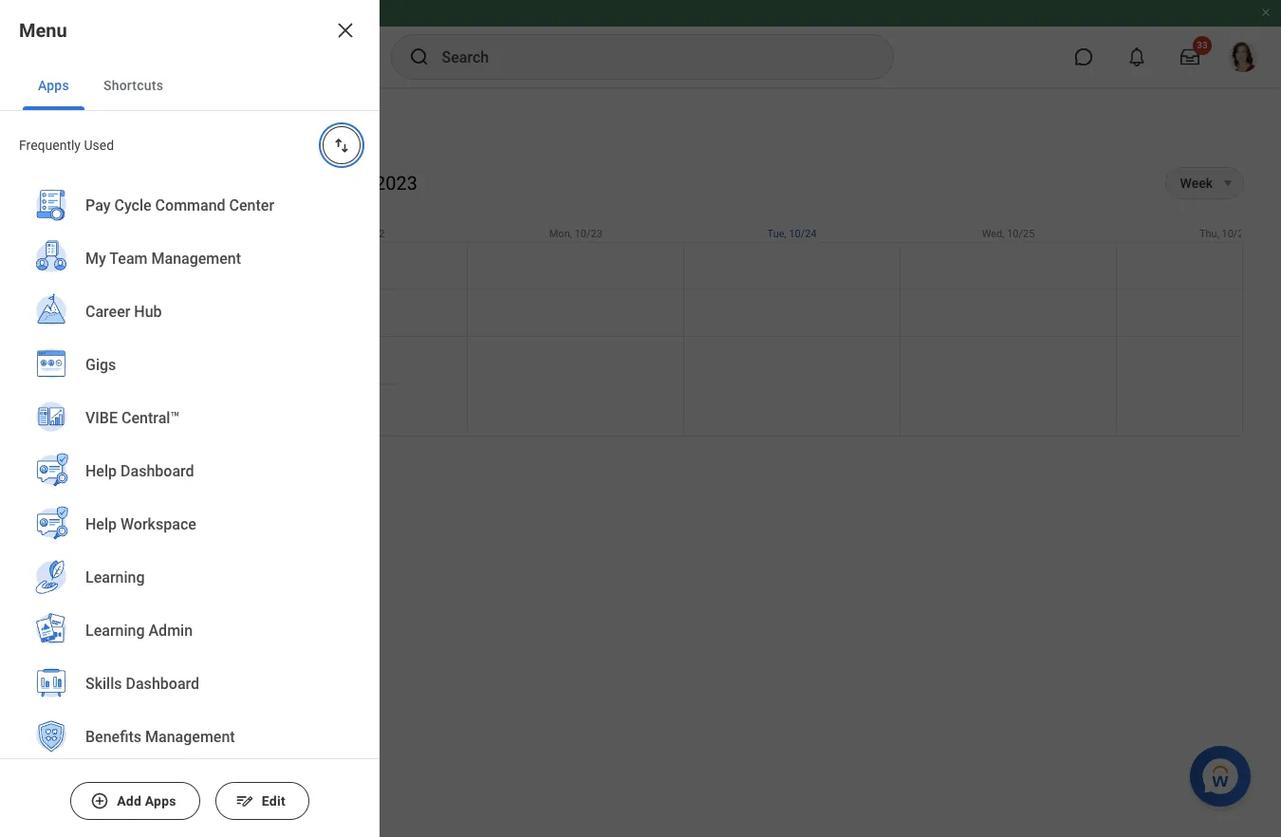 Task type: vqa. For each thing, say whether or not it's contained in the screenshot.
plus circle "image"
yes



Task type: locate. For each thing, give the bounding box(es) containing it.
1 help from the top
[[85, 462, 117, 480]]

help
[[85, 462, 117, 480], [85, 516, 117, 534]]

banner
[[0, 0, 1281, 87]]

learning link
[[23, 551, 357, 606]]

text edit image
[[235, 792, 254, 810]]

career hub link
[[23, 286, 357, 341]]

notifications large image
[[1127, 47, 1146, 66]]

list containing pay cycle command center
[[0, 179, 380, 837]]

0 vertical spatial dashboard
[[121, 462, 194, 480]]

used
[[84, 138, 114, 153]]

frequently used
[[19, 138, 114, 153]]

2 learning from the top
[[85, 622, 145, 640]]

1 vertical spatial learning
[[85, 622, 145, 640]]

apps inside button
[[38, 78, 69, 93]]

0 vertical spatial help
[[85, 462, 117, 480]]

edit button
[[215, 782, 309, 820]]

dashboard up workspace
[[121, 462, 194, 480]]

calendar user solid image
[[19, 214, 42, 236]]

1 vertical spatial help
[[85, 516, 117, 534]]

help down vibe
[[85, 462, 117, 480]]

team inside 'link'
[[109, 250, 148, 268]]

cycle
[[114, 197, 152, 215]]

0 horizontal spatial apps
[[38, 78, 69, 93]]

beth liu link
[[151, 304, 192, 322]]

maria
[[151, 398, 180, 411]]

1 vertical spatial dashboard
[[126, 675, 199, 693]]

apps right add
[[145, 793, 176, 809]]

dashboard image
[[19, 168, 42, 191]]

team right my
[[109, 250, 148, 268]]

0 vertical spatial apps
[[38, 78, 69, 93]]

dashboard
[[121, 462, 194, 480], [126, 675, 199, 693]]

my
[[85, 250, 106, 268]]

calendar user solid image
[[19, 259, 42, 282]]

liu
[[177, 308, 192, 321]]

team absence calendar
[[99, 108, 307, 131]]

shortcuts button
[[88, 61, 179, 110]]

help left workspace
[[85, 516, 117, 534]]

0 vertical spatial management
[[151, 250, 241, 268]]

logan
[[151, 260, 182, 274]]

management
[[151, 250, 241, 268], [145, 728, 235, 746]]

help for help workspace
[[85, 516, 117, 534]]

learning up learning admin
[[85, 569, 145, 587]]

team
[[99, 108, 146, 131], [109, 250, 148, 268]]

learning inside learning link
[[85, 569, 145, 587]]

28,
[[345, 171, 370, 194]]

–
[[328, 171, 341, 194]]

learning
[[85, 569, 145, 587], [85, 622, 145, 640]]

help inside help workspace link
[[85, 516, 117, 534]]

vibe central™ link
[[23, 392, 357, 447]]

navigation pane region
[[0, 87, 61, 837]]

sort image
[[332, 136, 351, 155]]

vibe
[[85, 409, 118, 427]]

learning inside learning admin "link"
[[85, 622, 145, 640]]

list
[[0, 179, 380, 837]]

plus circle image
[[90, 792, 109, 810]]

1 vertical spatial apps
[[145, 793, 176, 809]]

admin
[[148, 622, 193, 640]]

pay cycle command center link
[[23, 179, 357, 234]]

search image
[[408, 46, 430, 68]]

0 vertical spatial learning
[[85, 569, 145, 587]]

1 vertical spatial management
[[145, 728, 235, 746]]

task timeoff image
[[19, 396, 42, 419]]

help dashboard link
[[23, 445, 357, 500]]

learning up skills
[[85, 622, 145, 640]]

apps down menu
[[38, 78, 69, 93]]

beth liu
[[151, 308, 192, 321]]

management inside 'link'
[[151, 250, 241, 268]]

1 vertical spatial team
[[109, 250, 148, 268]]

2 help from the top
[[85, 516, 117, 534]]

learning for learning
[[85, 569, 145, 587]]

close environment banner image
[[1260, 7, 1272, 18]]

benefits management
[[85, 728, 235, 746]]

cardoza
[[151, 412, 193, 425]]

calendar
[[230, 108, 307, 131]]

1 horizontal spatial apps
[[145, 793, 176, 809]]

1 learning from the top
[[85, 569, 145, 587]]

team up used
[[99, 108, 146, 131]]

skills
[[85, 675, 122, 693]]

oct
[[268, 171, 297, 194]]

help inside help dashboard link
[[85, 462, 117, 480]]

apps
[[38, 78, 69, 93], [145, 793, 176, 809]]

week button
[[1166, 168, 1213, 198]]

learning admin link
[[23, 605, 357, 660]]

gigs
[[85, 356, 116, 374]]

edit
[[262, 793, 286, 809]]

tab list
[[0, 61, 380, 111]]

dashboard up the "benefits management"
[[126, 675, 199, 693]]



Task type: describe. For each thing, give the bounding box(es) containing it.
pay cycle command center
[[85, 197, 274, 215]]

dashboard for skills dashboard
[[126, 675, 199, 693]]

mcneil
[[185, 260, 221, 274]]

benefits management link
[[23, 711, 357, 766]]

help dashboard
[[85, 462, 194, 480]]

career hub
[[85, 303, 162, 321]]

add apps
[[117, 793, 176, 809]]

help for help dashboard
[[85, 462, 117, 480]]

dashboard for help dashboard
[[121, 462, 194, 480]]

2023
[[375, 171, 418, 194]]

career
[[85, 303, 130, 321]]

inbox large image
[[1181, 47, 1200, 66]]

skills dashboard
[[85, 675, 199, 693]]

gigs link
[[23, 339, 357, 394]]

help workspace link
[[23, 498, 357, 553]]

logan mcneil
[[151, 260, 221, 274]]

frequently
[[19, 138, 81, 153]]

logan mcneil link
[[151, 257, 221, 275]]

profile logan mcneil element
[[1217, 36, 1270, 78]]

center
[[229, 197, 274, 215]]

help workspace
[[85, 516, 196, 534]]

my team management link
[[23, 233, 357, 288]]

command
[[155, 197, 226, 215]]

maria cardoza link
[[151, 394, 223, 426]]

beth
[[151, 308, 174, 321]]

add
[[117, 793, 141, 809]]

pay
[[85, 197, 111, 215]]

vibe central™
[[85, 409, 180, 427]]

global navigation dialog
[[0, 0, 380, 837]]

tab list containing apps
[[0, 61, 380, 111]]

maria cardoza
[[151, 398, 193, 425]]

central™
[[121, 409, 180, 427]]

menu
[[19, 19, 67, 42]]

0 vertical spatial team
[[99, 108, 146, 131]]

learning for learning admin
[[85, 622, 145, 640]]

shortcuts
[[103, 78, 163, 93]]

learning admin
[[85, 622, 193, 640]]

skills dashboard link
[[23, 658, 357, 713]]

my team management
[[85, 250, 241, 268]]

x image
[[334, 19, 357, 42]]

22
[[302, 171, 323, 194]]

week
[[1180, 176, 1213, 191]]

change selection image
[[329, 110, 352, 133]]

hub
[[134, 303, 162, 321]]

benefits
[[85, 728, 141, 746]]

absence
[[151, 108, 225, 131]]

apps button
[[23, 61, 84, 110]]

apps inside "button"
[[145, 793, 176, 809]]

workspace
[[121, 516, 196, 534]]

add apps button
[[70, 782, 200, 820]]

oct 22 – 28, 2023
[[268, 171, 418, 194]]



